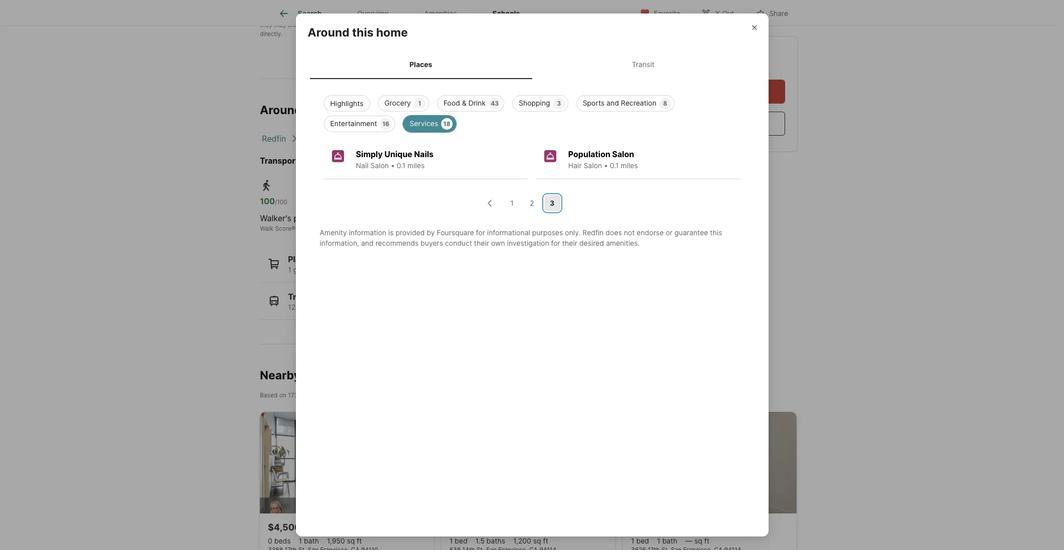 Task type: locate. For each thing, give the bounding box(es) containing it.
are up the enrollment at the left
[[494, 12, 503, 20]]

not down redfin does not endorse or guarantee this information.
[[333, 21, 343, 29]]

places
[[410, 60, 432, 69], [288, 254, 314, 264]]

1 bed for 1.5 baths
[[450, 537, 468, 545]]

1 vertical spatial redfin
[[262, 134, 286, 144]]

3 score from the left
[[454, 225, 471, 232]]

1 vertical spatial transit
[[353, 225, 373, 232]]

1 horizontal spatial around
[[308, 26, 350, 40]]

1 horizontal spatial •
[[604, 161, 608, 170]]

around up redfin link
[[260, 103, 302, 117]]

be inside school service boundaries are intended to be used as a reference only; they may change and are not
[[539, 12, 546, 20]]

places up grocery,
[[288, 254, 314, 264]]

be up contact
[[539, 12, 546, 20]]

bath left —
[[663, 537, 678, 545]]

sq right 1,950
[[347, 537, 355, 545]]

43
[[491, 100, 499, 107]]

2 0.1 from the left
[[610, 161, 619, 170]]

redfin up transportation
[[262, 134, 286, 144]]

and right sports
[[607, 99, 619, 107]]

1 bed left —
[[631, 537, 649, 545]]

population
[[568, 149, 611, 159]]

1 1 bath from the left
[[299, 537, 319, 545]]

list box
[[316, 91, 749, 132]]

st down rentals
[[317, 392, 323, 399]]

school down a
[[564, 21, 583, 29]]

reference
[[576, 12, 604, 20]]

0 horizontal spatial endorse
[[306, 12, 330, 20]]

nearby rentals
[[260, 369, 343, 383]]

miles inside simply unique nails nail salon • 0.1 miles
[[408, 161, 425, 170]]

1 horizontal spatial 0.1
[[610, 161, 619, 170]]

1 horizontal spatial 0
[[375, 265, 379, 274]]

to down overview
[[379, 21, 384, 29]]

tab list containing search
[[260, 0, 546, 26]]

2 horizontal spatial not
[[624, 228, 635, 237]]

2 ® from the left
[[391, 225, 395, 232]]

1 school from the left
[[450, 21, 468, 29]]

15th up entertainment
[[333, 103, 357, 117]]

1731 right 'on'
[[288, 392, 301, 399]]

salon inside simply unique nails nail salon • 0.1 miles
[[371, 161, 389, 170]]

® for transportation
[[391, 225, 395, 232]]

15th down nearby rentals
[[303, 392, 315, 399]]

2 miles from the left
[[621, 161, 638, 170]]

1 their from the left
[[474, 239, 489, 247]]

information.
[[381, 12, 415, 20]]

favorite
[[654, 9, 680, 17]]

1731 left highlights
[[304, 103, 330, 117]]

bed left —
[[637, 537, 649, 545]]

0 vertical spatial 0
[[375, 265, 379, 274]]

bath for 0 beds
[[304, 537, 319, 545]]

•
[[391, 161, 395, 170], [604, 161, 608, 170]]

1 bath right beds
[[299, 537, 319, 545]]

3 right shopping
[[557, 100, 561, 107]]

1 vertical spatial and
[[607, 99, 619, 107]]

ft right 1,950
[[357, 537, 362, 545]]

0 horizontal spatial their
[[474, 239, 489, 247]]

0 vertical spatial be
[[539, 12, 546, 20]]

their left own
[[474, 239, 489, 247]]

are down redfin does not endorse or guarantee this information.
[[323, 21, 332, 29]]

0.1 down population
[[610, 161, 619, 170]]

population salon hair salon • 0.1 miles
[[568, 149, 638, 170]]

2 vertical spatial redfin
[[583, 228, 604, 237]]

1 horizontal spatial their
[[562, 239, 578, 247]]

1 vertical spatial to
[[379, 21, 384, 29]]

not up 'amenities.'
[[624, 228, 635, 237]]

3 ® from the left
[[471, 225, 475, 232]]

1 sq from the left
[[347, 537, 355, 545]]

nail
[[356, 161, 369, 170]]

2 horizontal spatial ®
[[471, 225, 475, 232]]

list box containing grocery
[[316, 91, 749, 132]]

1,950 sq ft
[[327, 537, 362, 545]]

list box inside around this home dialog
[[316, 91, 749, 132]]

share
[[770, 9, 788, 17]]

1 ft from the left
[[357, 537, 362, 545]]

0 horizontal spatial salon
[[371, 161, 389, 170]]

foursquare
[[437, 228, 474, 237]]

2 bed from the left
[[637, 537, 649, 545]]

does up may
[[280, 12, 294, 20]]

0 vertical spatial does
[[280, 12, 294, 20]]

1 vertical spatial 0
[[268, 537, 272, 545]]

ft right —
[[705, 537, 710, 545]]

sports and recreation
[[583, 99, 657, 107]]

bed for 1.5 baths
[[455, 537, 468, 545]]

1 bed for 1 bath
[[631, 537, 649, 545]]

0 horizontal spatial ®
[[292, 225, 296, 232]]

1 horizontal spatial 1 bath
[[657, 537, 678, 545]]

grocery,
[[293, 265, 321, 274]]

food
[[444, 99, 460, 107]]

score inside walker's paradise walk score ®
[[275, 225, 292, 232]]

ft for — sq ft
[[705, 537, 710, 545]]

0 vertical spatial guarantee
[[339, 12, 368, 20]]

2 score from the left
[[374, 225, 391, 232]]

0 horizontal spatial 0.1
[[397, 161, 406, 170]]

1 vertical spatial does
[[606, 228, 622, 237]]

®
[[292, 225, 296, 232], [391, 225, 395, 232], [471, 225, 475, 232]]

contact
[[530, 21, 551, 29]]

photo of 3388 17th st, san francisco, ca 94110 image
[[260, 412, 434, 514]]

0 vertical spatial transit
[[632, 60, 655, 69]]

0 left parks
[[375, 265, 379, 274]]

be
[[539, 12, 546, 20], [386, 21, 393, 29]]

$4,500
[[268, 522, 301, 533]]

ft
[[357, 537, 362, 545], [543, 537, 548, 545], [705, 537, 710, 545]]

0 vertical spatial for
[[476, 228, 485, 237]]

2 sq from the left
[[533, 537, 541, 545]]

score
[[275, 225, 292, 232], [374, 225, 391, 232], [454, 225, 471, 232]]

places for places 1 grocery, 37 restaurants, 0 parks
[[288, 254, 314, 264]]

1 score from the left
[[275, 225, 292, 232]]

0 vertical spatial to
[[531, 12, 537, 20]]

around
[[308, 26, 350, 40], [260, 103, 302, 117]]

2
[[530, 199, 534, 208]]

0
[[375, 265, 379, 274], [268, 537, 272, 545]]

does up 'amenities.'
[[606, 228, 622, 237]]

• inside simply unique nails nail salon • 0.1 miles
[[391, 161, 395, 170]]

endorse
[[306, 12, 330, 20], [637, 228, 664, 237]]

they
[[260, 21, 273, 29]]

mission dolores
[[423, 134, 483, 144]]

0 horizontal spatial 3
[[550, 199, 555, 208]]

bed left 1.5
[[455, 537, 468, 545]]

redfin does not endorse or guarantee this information.
[[260, 12, 415, 20]]

0 vertical spatial around
[[308, 26, 350, 40]]

score for transportation
[[374, 225, 391, 232]]

100 /100
[[260, 196, 287, 206]]

around for around this home
[[308, 26, 350, 40]]

1 bath
[[299, 537, 319, 545], [657, 537, 678, 545]]

not inside school service boundaries are intended to be used as a reference only; they may change and are not
[[333, 21, 343, 29]]

0.1
[[397, 161, 406, 170], [610, 161, 619, 170]]

or inside amenity information is provided by foursquare for informational purposes only. redfin does not endorse or guarantee this information, and recommends buyers conduct their own investigation for their desired amenities.
[[666, 228, 673, 237]]

2 vertical spatial not
[[624, 228, 635, 237]]

transit tab
[[532, 52, 755, 77]]

1 bath from the left
[[304, 537, 319, 545]]

overview
[[357, 9, 389, 18]]

around for around 1731 15th st
[[260, 103, 302, 117]]

not up change
[[295, 12, 305, 20]]

transit inside button
[[288, 292, 316, 302]]

for
[[476, 228, 485, 237], [551, 239, 560, 247]]

1 horizontal spatial school
[[564, 21, 583, 29]]

1 bed left 1.5
[[450, 537, 468, 545]]

to up contact
[[531, 12, 537, 20]]

tab list up the home
[[260, 0, 546, 26]]

sq right the 1,200 on the left of page
[[533, 537, 541, 545]]

redfin for redfin
[[262, 134, 286, 144]]

100
[[260, 196, 275, 206]]

information,
[[320, 239, 359, 247]]

sq for 1,950
[[347, 537, 355, 545]]

transit up recreation at the top
[[632, 60, 655, 69]]

1 ® from the left
[[292, 225, 296, 232]]

guaranteed to be accurate. to verify school enrollment eligibility, contact the school district directly.
[[260, 21, 604, 38]]

3 right 2 button
[[550, 199, 555, 208]]

— sq ft
[[686, 537, 710, 545]]

0 vertical spatial redfin
[[260, 12, 278, 20]]

1 vertical spatial be
[[386, 21, 393, 29]]

school down service at the top
[[450, 21, 468, 29]]

sq right —
[[695, 537, 703, 545]]

2 • from the left
[[604, 161, 608, 170]]

only.
[[565, 228, 581, 237]]

for right bike score ®
[[476, 228, 485, 237]]

0 vertical spatial places
[[410, 60, 432, 69]]

0 horizontal spatial sq
[[347, 537, 355, 545]]

0 horizontal spatial around
[[260, 103, 302, 117]]

1 horizontal spatial be
[[539, 12, 546, 20]]

1 • from the left
[[391, 161, 395, 170]]

0 horizontal spatial to
[[379, 21, 384, 29]]

school
[[417, 12, 436, 20]]

baths
[[487, 537, 505, 545]]

their
[[474, 239, 489, 247], [562, 239, 578, 247]]

school service boundaries are intended to be used as a reference only; they may change and are not
[[260, 12, 619, 29]]

0.1 down "unique"
[[397, 161, 406, 170]]

1 horizontal spatial and
[[361, 239, 374, 247]]

37
[[323, 265, 331, 274]]

2 horizontal spatial and
[[607, 99, 619, 107]]

1 horizontal spatial places
[[410, 60, 432, 69]]

places inside tab
[[410, 60, 432, 69]]

ft right the 1,200 on the left of page
[[543, 537, 548, 545]]

redfin up desired
[[583, 228, 604, 237]]

2 school from the left
[[564, 21, 583, 29]]

endorse up change
[[306, 12, 330, 20]]

® up 'conduct'
[[471, 225, 475, 232]]

1 0.1 from the left
[[397, 161, 406, 170]]

transit score ®
[[353, 225, 395, 232]]

1 horizontal spatial ft
[[543, 537, 548, 545]]

redfin up 'they'
[[260, 12, 278, 20]]

this
[[369, 12, 380, 20], [352, 26, 374, 40], [710, 228, 722, 237]]

tab list containing places
[[308, 50, 757, 79]]

change
[[288, 21, 309, 29]]

1 miles from the left
[[408, 161, 425, 170]]

0 horizontal spatial be
[[386, 21, 393, 29]]

bath
[[304, 537, 319, 545], [663, 537, 678, 545]]

0 horizontal spatial school
[[450, 21, 468, 29]]

0 horizontal spatial places
[[288, 254, 314, 264]]

score up 'conduct'
[[454, 225, 471, 232]]

to
[[531, 12, 537, 20], [379, 21, 384, 29]]

0 horizontal spatial bath
[[304, 537, 319, 545]]

score up recommends
[[374, 225, 391, 232]]

san
[[354, 134, 368, 144]]

0 horizontal spatial guarantee
[[339, 12, 368, 20]]

highlights
[[330, 99, 364, 108]]

0 vertical spatial and
[[310, 21, 321, 29]]

ft for 1,950 sq ft
[[357, 537, 362, 545]]

1 vertical spatial this
[[352, 26, 374, 40]]

for down purposes in the right top of the page
[[551, 239, 560, 247]]

salon down population
[[584, 161, 602, 170]]

• down "unique"
[[391, 161, 395, 170]]

not
[[295, 12, 305, 20], [333, 21, 343, 29], [624, 228, 635, 237]]

shopping
[[519, 99, 550, 107]]

x-out button
[[693, 2, 743, 23]]

1 vertical spatial or
[[666, 228, 673, 237]]

3 ft from the left
[[705, 537, 710, 545]]

0 vertical spatial st
[[360, 103, 372, 117]]

1 horizontal spatial 3
[[557, 100, 561, 107]]

may
[[274, 21, 286, 29]]

2 1 bed from the left
[[631, 537, 649, 545]]

1 vertical spatial endorse
[[637, 228, 664, 237]]

1 horizontal spatial not
[[333, 21, 343, 29]]

hair
[[568, 161, 582, 170]]

2 button
[[524, 195, 540, 211]]

transit up "information," on the top of page
[[353, 225, 373, 232]]

1 1 bed from the left
[[450, 537, 468, 545]]

® up recommends
[[391, 225, 395, 232]]

2 horizontal spatial ft
[[705, 537, 710, 545]]

places inside places 1 grocery, 37 restaurants, 0 parks
[[288, 254, 314, 264]]

2 horizontal spatial salon
[[612, 149, 634, 159]]

3 sq from the left
[[695, 537, 703, 545]]

2 ft from the left
[[543, 537, 548, 545]]

favorite button
[[632, 2, 689, 23]]

1 vertical spatial 3
[[550, 199, 555, 208]]

2 vertical spatial this
[[710, 228, 722, 237]]

8
[[663, 100, 667, 107]]

bed
[[455, 537, 468, 545], [637, 537, 649, 545]]

sq for 1,200
[[533, 537, 541, 545]]

1 horizontal spatial score
[[374, 225, 391, 232]]

transit down grocery,
[[288, 292, 316, 302]]

1 horizontal spatial 1 bed
[[631, 537, 649, 545]]

1 horizontal spatial transit
[[353, 225, 373, 232]]

around this home dialog
[[296, 14, 769, 537]]

2 horizontal spatial transit
[[632, 60, 655, 69]]

0 horizontal spatial 1 bed
[[450, 537, 468, 545]]

around down redfin does not endorse or guarantee this information.
[[308, 26, 350, 40]]

15th
[[333, 103, 357, 117], [303, 392, 315, 399]]

• inside the population salon hair salon • 0.1 miles
[[604, 161, 608, 170]]

information
[[349, 228, 386, 237]]

buyers
[[421, 239, 443, 247]]

2 1 bath from the left
[[657, 537, 678, 545]]

0 vertical spatial 15th
[[333, 103, 357, 117]]

0 vertical spatial not
[[295, 12, 305, 20]]

1 vertical spatial guarantee
[[675, 228, 708, 237]]

0 horizontal spatial score
[[275, 225, 292, 232]]

provided
[[396, 228, 425, 237]]

simply
[[356, 149, 383, 159]]

1 vertical spatial are
[[323, 21, 332, 29]]

1 vertical spatial around
[[260, 103, 302, 117]]

tab list up shopping
[[308, 50, 757, 79]]

st up entertainment
[[360, 103, 372, 117]]

tab list
[[260, 0, 546, 26], [308, 50, 757, 79]]

guarantee
[[339, 12, 368, 20], [675, 228, 708, 237]]

1 horizontal spatial to
[[531, 12, 537, 20]]

be inside guaranteed to be accurate. to verify school enrollment eligibility, contact the school district directly.
[[386, 21, 393, 29]]

0 horizontal spatial 15th
[[303, 392, 315, 399]]

does
[[280, 12, 294, 20], [606, 228, 622, 237]]

1 inside "button"
[[511, 199, 514, 208]]

2 their from the left
[[562, 239, 578, 247]]

3 button
[[544, 195, 560, 211]]

1 vertical spatial not
[[333, 21, 343, 29]]

® down paradise
[[292, 225, 296, 232]]

salon
[[612, 149, 634, 159], [371, 161, 389, 170], [584, 161, 602, 170]]

mission dolores link
[[423, 134, 483, 144]]

0 horizontal spatial transit
[[288, 292, 316, 302]]

redfin link
[[262, 134, 286, 144]]

• down population
[[604, 161, 608, 170]]

search
[[298, 9, 322, 18]]

places down guaranteed to be accurate. to verify school enrollment eligibility, contact the school district directly.
[[410, 60, 432, 69]]

and down search at the top left of page
[[310, 21, 321, 29]]

ft for 1,200 sq ft
[[543, 537, 548, 545]]

0 horizontal spatial bed
[[455, 537, 468, 545]]

1 horizontal spatial sq
[[533, 537, 541, 545]]

0 horizontal spatial miles
[[408, 161, 425, 170]]

1 bath left —
[[657, 537, 678, 545]]

1 bed from the left
[[455, 537, 468, 545]]

1 horizontal spatial bed
[[637, 537, 649, 545]]

endorse up 'amenities.'
[[637, 228, 664, 237]]

1 vertical spatial 15th
[[303, 392, 315, 399]]

1 bath for 0 beds
[[299, 537, 319, 545]]

0 vertical spatial tab list
[[260, 0, 546, 26]]

2 vertical spatial transit
[[288, 292, 316, 302]]

1 horizontal spatial guarantee
[[675, 228, 708, 237]]

bath left 1,950
[[304, 537, 319, 545]]

or
[[331, 12, 337, 20], [666, 228, 673, 237]]

0.1 inside simply unique nails nail salon • 0.1 miles
[[397, 161, 406, 170]]

bike
[[441, 225, 453, 232]]

score down walker's
[[275, 225, 292, 232]]

0 inside places 1 grocery, 37 restaurants, 0 parks
[[375, 265, 379, 274]]

transit
[[632, 60, 655, 69], [353, 225, 373, 232], [288, 292, 316, 302]]

2 bath from the left
[[663, 537, 678, 545]]

around inside dialog
[[308, 26, 350, 40]]

be down information.
[[386, 21, 393, 29]]

0 horizontal spatial and
[[310, 21, 321, 29]]

food & drink 43
[[444, 99, 499, 107]]

the
[[553, 21, 562, 29]]

1 button
[[504, 195, 520, 211]]

0 left beds
[[268, 537, 272, 545]]

1 horizontal spatial bath
[[663, 537, 678, 545]]

salon down simply
[[371, 161, 389, 170]]

san francisco
[[354, 134, 407, 144]]

paradise
[[294, 213, 326, 223]]

1 horizontal spatial are
[[494, 12, 503, 20]]

1 vertical spatial for
[[551, 239, 560, 247]]

1 horizontal spatial does
[[606, 228, 622, 237]]

their down only.
[[562, 239, 578, 247]]

0 horizontal spatial 1 bath
[[299, 537, 319, 545]]

st
[[360, 103, 372, 117], [317, 392, 323, 399]]

3 inside button
[[550, 199, 555, 208]]

1 vertical spatial 1731
[[288, 392, 301, 399]]

1 horizontal spatial for
[[551, 239, 560, 247]]

miles
[[408, 161, 425, 170], [621, 161, 638, 170]]

salon right population
[[612, 149, 634, 159]]

and down 'information'
[[361, 239, 374, 247]]

nearby
[[260, 369, 301, 383]]



Task type: vqa. For each thing, say whether or not it's contained in the screenshot.
the rightmost Salon
yes



Task type: describe. For each thing, give the bounding box(es) containing it.
only;
[[605, 12, 619, 20]]

schools
[[493, 9, 520, 18]]

places for places
[[410, 60, 432, 69]]

amenities tab
[[407, 2, 475, 26]]

walker's
[[260, 213, 291, 223]]

1 horizontal spatial st
[[360, 103, 372, 117]]

score for transit score
[[454, 225, 471, 232]]

1 inside places 1 grocery, 37 restaurants, 0 parks
[[288, 265, 291, 274]]

0 beds
[[268, 537, 291, 545]]

services
[[410, 119, 438, 128]]

x-out
[[716, 9, 734, 17]]

walker's paradise walk score ®
[[260, 213, 326, 232]]

photo of 3626 17th st, san francisco, ca 94114 image
[[623, 412, 797, 514]]

redfin for redfin does not endorse or guarantee this information.
[[260, 12, 278, 20]]

verify
[[432, 21, 448, 29]]

16
[[383, 120, 389, 128]]

parks
[[381, 265, 399, 274]]

dolores
[[454, 134, 483, 144]]

as
[[563, 12, 570, 20]]

recreation
[[621, 99, 657, 107]]

—
[[686, 537, 693, 545]]

conduct
[[445, 239, 472, 247]]

1 vertical spatial st
[[317, 392, 323, 399]]

a
[[571, 12, 575, 20]]

drink
[[469, 99, 486, 107]]

0.1 inside the population salon hair salon • 0.1 miles
[[610, 161, 619, 170]]

informational
[[487, 228, 530, 237]]

around this home element
[[308, 14, 420, 40]]

18
[[444, 120, 451, 128]]

amenity information is provided by foursquare for informational purposes only. redfin does not endorse or guarantee this information, and recommends buyers conduct their own investigation for their desired amenities.
[[320, 228, 722, 247]]

used
[[548, 12, 561, 20]]

amenity
[[320, 228, 347, 237]]

bike score ®
[[441, 225, 475, 232]]

bath for 1 bed
[[663, 537, 678, 545]]

0 vertical spatial 1731
[[304, 103, 330, 117]]

entertainment
[[330, 119, 377, 128]]

guaranteed
[[344, 21, 377, 29]]

mission
[[423, 134, 452, 144]]

enrollment
[[470, 21, 500, 29]]

0 vertical spatial endorse
[[306, 12, 330, 20]]

eligibility,
[[502, 21, 528, 29]]

transportation
[[260, 156, 319, 166]]

on
[[279, 392, 286, 399]]

unique
[[385, 149, 412, 159]]

does inside amenity information is provided by foursquare for informational purposes only. redfin does not endorse or guarantee this information, and recommends buyers conduct their own investigation for their desired amenities.
[[606, 228, 622, 237]]

and inside amenity information is provided by foursquare for informational purposes only. redfin does not endorse or guarantee this information, and recommends buyers conduct their own investigation for their desired amenities.
[[361, 239, 374, 247]]

francisco
[[371, 134, 407, 144]]

service
[[438, 12, 459, 20]]

rentals
[[303, 369, 343, 383]]

home
[[376, 26, 408, 40]]

1,200
[[513, 537, 531, 545]]

0 horizontal spatial not
[[295, 12, 305, 20]]

0 horizontal spatial for
[[476, 228, 485, 237]]

places 1 grocery, 37 restaurants, 0 parks
[[288, 254, 399, 274]]

simply unique nails nail salon • 0.1 miles
[[356, 149, 434, 170]]

based
[[260, 392, 278, 399]]

grocery
[[385, 99, 411, 107]]

to inside school service boundaries are intended to be used as a reference only; they may change and are not
[[531, 12, 537, 20]]

is
[[388, 228, 394, 237]]

search link
[[278, 8, 322, 20]]

purposes
[[532, 228, 563, 237]]

walk
[[260, 225, 274, 232]]

schools tab
[[475, 2, 538, 26]]

0 vertical spatial 3
[[557, 100, 561, 107]]

directly.
[[260, 30, 283, 38]]

contact
[[653, 54, 694, 66]]

sq for —
[[695, 537, 703, 545]]

beds
[[274, 537, 291, 545]]

and inside school service boundaries are intended to be used as a reference only; they may change and are not
[[310, 21, 321, 29]]

this inside amenity information is provided by foursquare for informational purposes only. redfin does not endorse or guarantee this information, and recommends buyers conduct their own investigation for their desired amenities.
[[710, 228, 722, 237]]

investigation
[[507, 239, 549, 247]]

1 horizontal spatial 15th
[[333, 103, 357, 117]]

district
[[584, 21, 604, 29]]

transit button
[[260, 283, 563, 320]]

places tab
[[310, 52, 532, 77]]

accurate.
[[395, 21, 422, 29]]

recommends
[[376, 239, 419, 247]]

1.5 baths
[[476, 537, 505, 545]]

by
[[427, 228, 435, 237]]

san francisco link
[[354, 134, 407, 144]]

guarantee inside amenity information is provided by foursquare for informational purposes only. redfin does not endorse or guarantee this information, and recommends buyers conduct their own investigation for their desired amenities.
[[675, 228, 708, 237]]

out
[[723, 9, 734, 17]]

transit inside tab
[[632, 60, 655, 69]]

miles inside the population salon hair salon • 0.1 miles
[[621, 161, 638, 170]]

1.5
[[476, 537, 485, 545]]

1 horizontal spatial salon
[[584, 161, 602, 170]]

based on 1731 15th st
[[260, 392, 323, 399]]

not inside amenity information is provided by foursquare for informational purposes only. redfin does not endorse or guarantee this information, and recommends buyers conduct their own investigation for their desired amenities.
[[624, 228, 635, 237]]

0 horizontal spatial 0
[[268, 537, 272, 545]]

1 bath for 1 bed
[[657, 537, 678, 545]]

amenities.
[[606, 239, 640, 247]]

sports
[[583, 99, 605, 107]]

to inside guaranteed to be accurate. to verify school enrollment eligibility, contact the school district directly.
[[379, 21, 384, 29]]

overview tab
[[340, 2, 407, 26]]

tab list inside around this home dialog
[[308, 50, 757, 79]]

redfin inside amenity information is provided by foursquare for informational purposes only. redfin does not endorse or guarantee this information, and recommends buyers conduct their own investigation for their desired amenities.
[[583, 228, 604, 237]]

intended
[[504, 12, 530, 20]]

® for transit score
[[471, 225, 475, 232]]

around 1731 15th st
[[260, 103, 372, 117]]

bed for 1 bath
[[637, 537, 649, 545]]

desired
[[580, 239, 604, 247]]

own
[[491, 239, 505, 247]]

0 horizontal spatial are
[[323, 21, 332, 29]]

endorse inside amenity information is provided by foursquare for informational purposes only. redfin does not endorse or guarantee this information, and recommends buyers conduct their own investigation for their desired amenities.
[[637, 228, 664, 237]]

0 vertical spatial this
[[369, 12, 380, 20]]

amenities
[[424, 9, 457, 18]]

® inside walker's paradise walk score ®
[[292, 225, 296, 232]]

0 horizontal spatial or
[[331, 12, 337, 20]]

/100
[[275, 198, 287, 206]]

0 horizontal spatial 1731
[[288, 392, 301, 399]]

x-
[[716, 9, 723, 17]]

0 horizontal spatial does
[[280, 12, 294, 20]]



